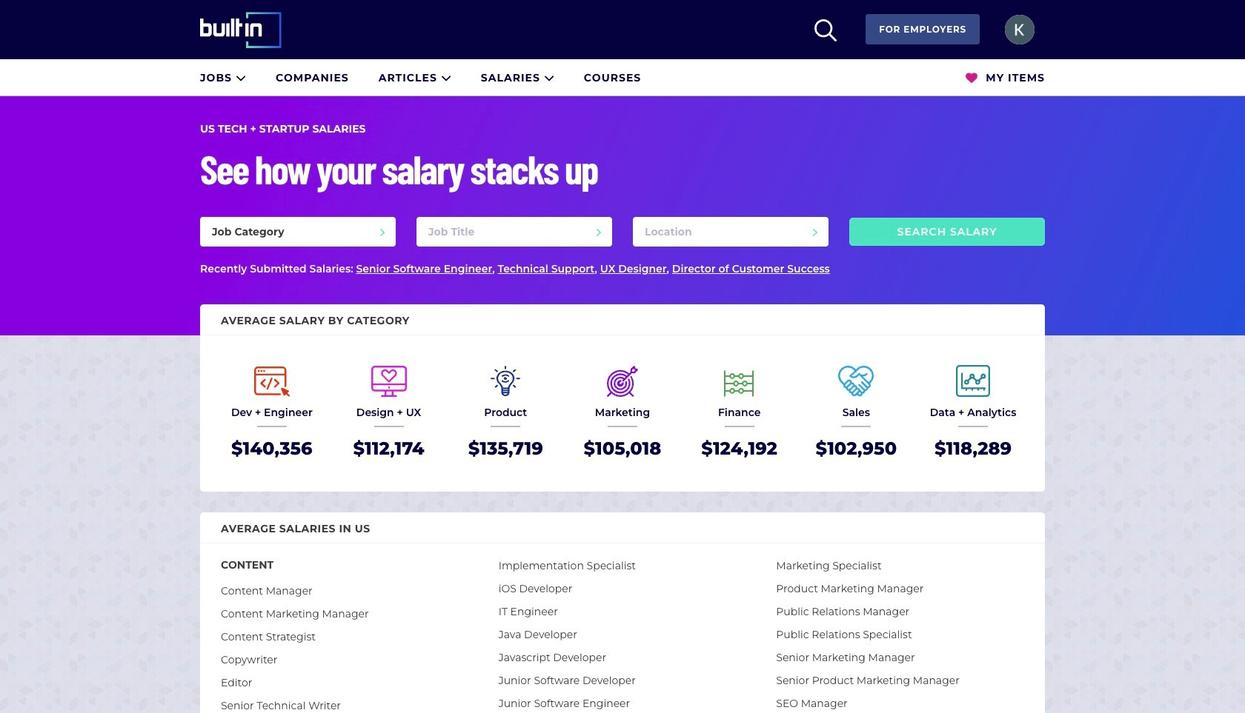 Task type: vqa. For each thing, say whether or not it's contained in the screenshot.
fifth menu item
no



Task type: locate. For each thing, give the bounding box(es) containing it.
icon image
[[815, 19, 837, 42], [966, 72, 978, 84], [236, 72, 246, 83], [441, 72, 451, 83], [544, 72, 554, 83]]

built in national image
[[200, 11, 302, 48]]



